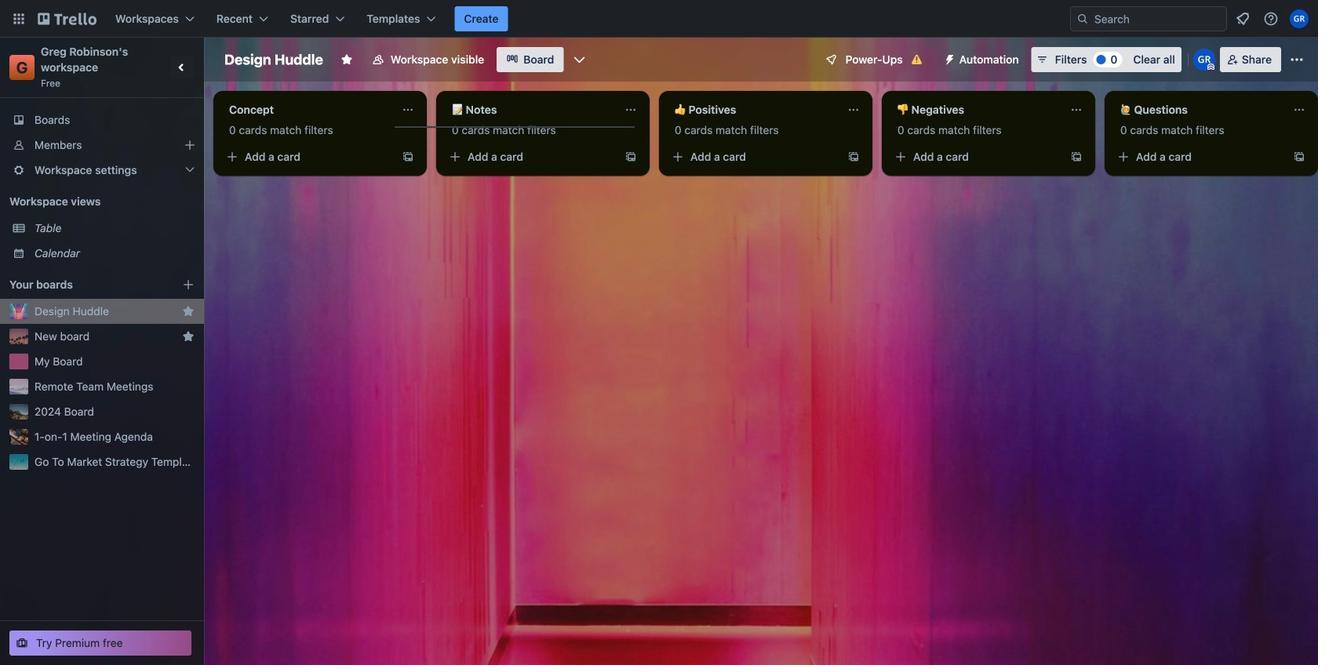 Task type: vqa. For each thing, say whether or not it's contained in the screenshot.
fields's custom
no



Task type: locate. For each thing, give the bounding box(es) containing it.
None text field
[[220, 97, 396, 122], [443, 97, 618, 122], [888, 97, 1064, 122], [1111, 97, 1287, 122], [220, 97, 396, 122], [443, 97, 618, 122], [888, 97, 1064, 122], [1111, 97, 1287, 122]]

1 vertical spatial starred icon image
[[182, 330, 195, 343]]

starred icon image
[[182, 305, 195, 318], [182, 330, 195, 343]]

Board name text field
[[217, 47, 331, 72]]

sm image
[[938, 47, 960, 69]]

greg robinson (gregrobinson96) image
[[1290, 9, 1309, 28]]

1 horizontal spatial create from template… image
[[625, 151, 637, 163]]

1 starred icon image from the top
[[182, 305, 195, 318]]

create from template… image
[[848, 151, 860, 163], [1070, 151, 1083, 163], [1293, 151, 1306, 163]]

0 vertical spatial starred icon image
[[182, 305, 195, 318]]

0 notifications image
[[1234, 9, 1253, 28]]

None text field
[[665, 97, 841, 122]]

create from template… image
[[402, 151, 414, 163], [625, 151, 637, 163]]

0 horizontal spatial create from template… image
[[402, 151, 414, 163]]

3 create from template… image from the left
[[1293, 151, 1306, 163]]

primary element
[[0, 0, 1318, 38]]

your boards with 7 items element
[[9, 275, 159, 294]]

1 horizontal spatial create from template… image
[[1070, 151, 1083, 163]]

2 horizontal spatial create from template… image
[[1293, 151, 1306, 163]]

greg robinson (gregrobinson96) image
[[1193, 49, 1215, 71]]

back to home image
[[38, 6, 97, 31]]

workspace navigation collapse icon image
[[171, 57, 193, 78]]

0 horizontal spatial create from template… image
[[848, 151, 860, 163]]



Task type: describe. For each thing, give the bounding box(es) containing it.
1 create from template… image from the left
[[848, 151, 860, 163]]

Search field
[[1089, 8, 1227, 30]]

2 create from template… image from the left
[[625, 151, 637, 163]]

customize views image
[[572, 52, 587, 67]]

this member is an admin of this board. image
[[1208, 64, 1215, 71]]

star or unstar board image
[[341, 53, 353, 66]]

1 create from template… image from the left
[[402, 151, 414, 163]]

open information menu image
[[1263, 11, 1279, 27]]

search image
[[1077, 13, 1089, 25]]

2 starred icon image from the top
[[182, 330, 195, 343]]

2 create from template… image from the left
[[1070, 151, 1083, 163]]

show menu image
[[1289, 52, 1305, 67]]

add board image
[[182, 279, 195, 291]]



